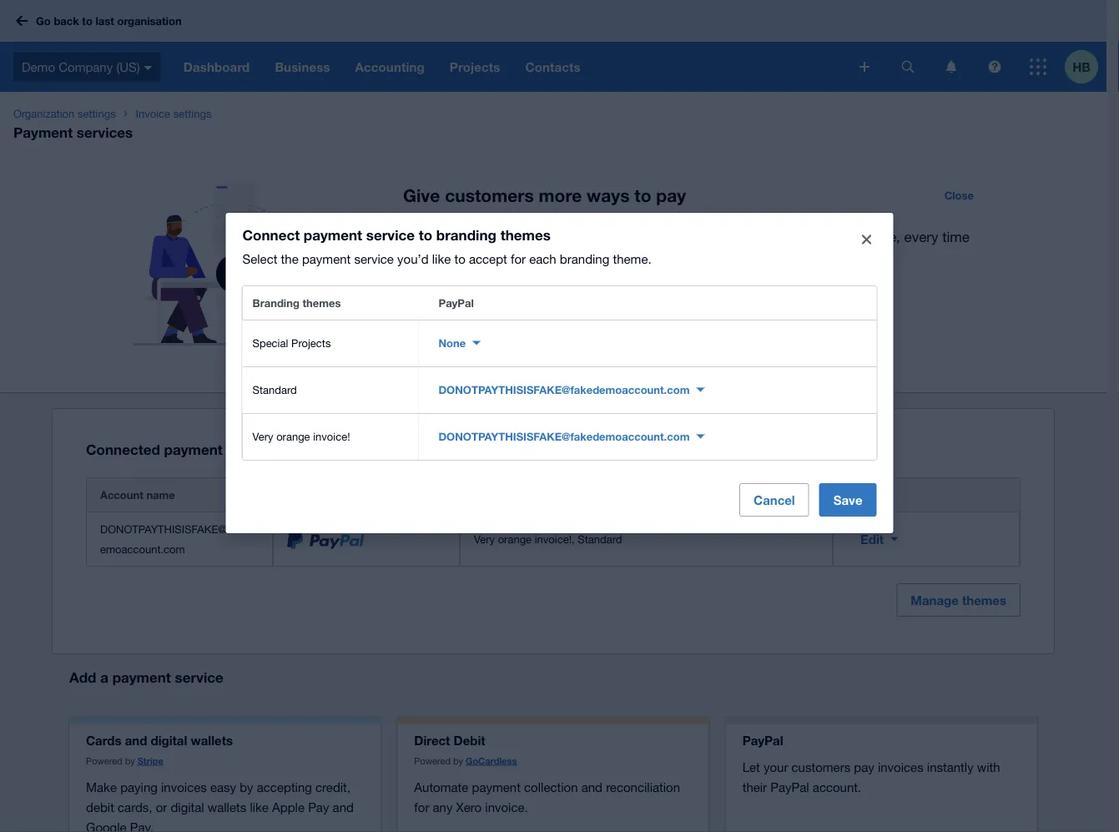Task type: locate. For each thing, give the bounding box(es) containing it.
digital right or
[[171, 800, 204, 815]]

orange
[[276, 430, 310, 443], [498, 533, 532, 546]]

1 vertical spatial invoices
[[878, 760, 924, 774]]

invoices inside make paying invoices easy by accepting credit, debit cards, or digital wallets like apple pay and google pay.
[[161, 780, 207, 795]]

very orange invoice!
[[253, 430, 350, 443]]

1 horizontal spatial standard
[[578, 533, 622, 546]]

service up cards and digital wallets powered by stripe
[[175, 669, 224, 686]]

2 settings from the left
[[173, 107, 212, 120]]

2 horizontal spatial themes
[[962, 593, 1007, 608]]

digital up the stripe 'link'
[[151, 733, 187, 748]]

pay left you
[[795, 229, 818, 245]]

2 vertical spatial customers
[[792, 760, 851, 774]]

for left any
[[414, 800, 429, 815]]

customers inside let your customers pay invoices instantly with their paypal account.
[[792, 760, 851, 774]]

invoice!,
[[535, 533, 575, 546]]

0 vertical spatial like
[[432, 251, 451, 266]]

make paying invoices easy by accepting credit, debit cards, or digital wallets like apple pay and google pay.
[[86, 780, 354, 832]]

1 vertical spatial xero
[[456, 800, 482, 815]]

themes inside 'button'
[[962, 593, 1007, 608]]

invoice!
[[313, 430, 350, 443]]

like down online
[[432, 251, 451, 266]]

1 horizontal spatial by
[[240, 780, 253, 795]]

pay.
[[130, 820, 154, 832]]

invoices inside let your customers pay invoices instantly with their paypal account.
[[878, 760, 924, 774]]

1 vertical spatial add
[[69, 669, 96, 686]]

twice
[[487, 252, 520, 268]]

paypal logo image
[[287, 530, 365, 549]]

by right easy
[[240, 780, 253, 795]]

account.
[[813, 780, 862, 795]]

none button
[[429, 330, 491, 356]]

2 horizontal spatial invoices
[[878, 760, 924, 774]]

0 vertical spatial add
[[403, 229, 429, 245]]

paypal inside let your customers pay invoices instantly with their paypal account.
[[771, 780, 809, 795]]

0 vertical spatial invoices
[[622, 229, 674, 245]]

1 vertical spatial standard
[[578, 533, 622, 546]]

0 vertical spatial for
[[511, 251, 526, 266]]

by inside make paying invoices easy by accepting credit, debit cards, or digital wallets like apple pay and google pay.
[[240, 780, 253, 795]]

1 horizontal spatial add
[[403, 229, 429, 245]]

invoice theme data element
[[242, 286, 877, 460]]

branding right each
[[560, 251, 610, 266]]

0 vertical spatial standard
[[253, 383, 297, 396]]

how
[[529, 290, 556, 306]]

0 horizontal spatial branding
[[436, 226, 497, 243]]

0 horizontal spatial add
[[69, 669, 96, 686]]

customers
[[445, 185, 534, 206], [697, 229, 764, 245], [792, 760, 851, 774]]

service up 'you'd'
[[366, 226, 415, 243]]

accept
[[469, 251, 507, 266]]

digital
[[151, 733, 187, 748], [171, 800, 204, 815]]

invoices left instantly
[[878, 760, 924, 774]]

very left invoice! at the bottom left
[[253, 430, 273, 443]]

direct debit powered by gocardless
[[414, 733, 517, 766]]

customers up payments
[[445, 185, 534, 206]]

2 vertical spatial paypal
[[771, 780, 809, 795]]

donotpaythisisfake@fakedemoaccount.com button
[[429, 376, 715, 403], [429, 423, 715, 450]]

by down debit
[[453, 755, 463, 766]]

0 vertical spatial paypal
[[439, 296, 474, 309]]

pay up account.
[[854, 760, 875, 774]]

0 vertical spatial close button
[[935, 182, 984, 209]]

close
[[945, 189, 974, 202]]

standard down special
[[253, 383, 297, 396]]

wallets down easy
[[208, 800, 246, 815]]

your right let
[[764, 760, 788, 774]]

0 horizontal spatial your
[[558, 229, 586, 245]]

like
[[432, 251, 451, 266], [250, 800, 269, 815]]

add left a
[[69, 669, 96, 686]]

add
[[403, 229, 429, 245], [69, 669, 96, 686]]

orange inside "connected payment services" element
[[498, 533, 532, 546]]

1 horizontal spatial themes
[[501, 226, 551, 243]]

1 vertical spatial orange
[[498, 533, 532, 546]]

themes up as
[[501, 226, 551, 243]]

give customers more ways to pay
[[403, 185, 686, 206]]

1 horizontal spatial your
[[764, 760, 788, 774]]

navigation
[[171, 42, 848, 92]]

by left the stripe 'link'
[[125, 755, 135, 766]]

xero right any
[[456, 800, 482, 815]]

easy
[[210, 780, 236, 795]]

0 horizontal spatial powered
[[86, 755, 122, 766]]

xero
[[590, 229, 618, 245], [456, 800, 482, 815]]

0 horizontal spatial very
[[253, 430, 273, 443]]

connected payment services element
[[86, 478, 1021, 567]]

0 vertical spatial donotpaythisisfake@fakedemoaccount.com button
[[429, 376, 715, 403]]

close button up time
[[935, 182, 984, 209]]

none
[[439, 336, 466, 349]]

any
[[433, 800, 453, 815]]

0 vertical spatial services
[[77, 124, 133, 140]]

paypal right their
[[771, 780, 809, 795]]

1 vertical spatial service
[[354, 251, 394, 266]]

2 vertical spatial pay
[[854, 760, 875, 774]]

orange for invoice!,
[[498, 533, 532, 546]]

invoice
[[136, 107, 170, 120]]

service left 'you'd'
[[354, 251, 394, 266]]

0 vertical spatial xero
[[590, 229, 618, 245]]

close button right you
[[850, 223, 884, 256]]

1 donotpaythisisfake@fakedemoaccount.com from the top
[[439, 383, 690, 396]]

0 horizontal spatial xero
[[456, 800, 482, 815]]

more
[[539, 185, 582, 206]]

like inside connect payment service to branding themes select the payment service you'd like to accept for each branding theme.
[[432, 251, 451, 266]]

2 horizontal spatial customers
[[792, 760, 851, 774]]

payment up invoice.
[[472, 780, 521, 795]]

1 vertical spatial very
[[474, 533, 495, 546]]

to left last
[[82, 14, 93, 27]]

wallets inside make paying invoices easy by accepting credit, debit cards, or digital wallets like apple pay and google pay.
[[208, 800, 246, 815]]

svg image
[[16, 15, 28, 26], [902, 61, 914, 73], [860, 62, 870, 72], [144, 66, 153, 70]]

payment for connected payment services
[[164, 441, 223, 458]]

0 vertical spatial your
[[558, 229, 586, 245]]

by inside direct debit powered by gocardless
[[453, 755, 463, 766]]

time,
[[869, 229, 901, 245]]

account name
[[100, 488, 175, 501]]

1 horizontal spatial close button
[[935, 182, 984, 209]]

1 vertical spatial close button
[[850, 223, 884, 256]]

can
[[768, 229, 791, 245]]

1 horizontal spatial like
[[432, 251, 451, 266]]

very for very orange invoice!
[[253, 430, 273, 443]]

0 horizontal spatial invoices
[[161, 780, 207, 795]]

donotpaythisisfake@fakedemoaccount.com for very orange invoice!
[[439, 430, 690, 443]]

1 vertical spatial donotpaythisisfake@fakedemoaccount.com
[[439, 430, 690, 443]]

for left each
[[511, 251, 526, 266]]

0 horizontal spatial by
[[125, 755, 135, 766]]

let your customers pay invoices instantly with their paypal account.
[[743, 760, 1001, 795]]

go
[[36, 14, 51, 27]]

orange inside 'invoice theme data' element
[[276, 430, 310, 443]]

1 horizontal spatial services
[[227, 441, 283, 458]]

account
[[100, 488, 143, 501]]

1 vertical spatial donotpaythisisfake@fakedemoaccount.com button
[[429, 423, 715, 450]]

organization settings link
[[7, 105, 122, 122]]

by
[[125, 755, 135, 766], [453, 755, 463, 766], [240, 780, 253, 795]]

edit
[[861, 532, 884, 547]]

powered down direct
[[414, 755, 451, 766]]

0 horizontal spatial themes
[[303, 296, 341, 309]]

settings up 'payment services'
[[78, 107, 116, 120]]

very orange invoice!, standard
[[474, 533, 622, 546]]

like left apple
[[250, 800, 269, 815]]

settings
[[78, 107, 116, 120], [173, 107, 212, 120]]

2 donotpaythisisfake@fakedemoaccount.com button from the top
[[429, 423, 715, 450]]

very inside 'invoice theme data' element
[[253, 430, 273, 443]]

customers right so
[[697, 229, 764, 245]]

1 horizontal spatial invoices
[[622, 229, 674, 245]]

let
[[743, 760, 760, 774]]

settings for invoice settings
[[173, 107, 212, 120]]

orange left invoice!,
[[498, 533, 532, 546]]

invoices up theme.
[[622, 229, 674, 245]]

1 vertical spatial themes
[[303, 296, 341, 309]]

and down credit,
[[333, 800, 354, 815]]

1 vertical spatial for
[[414, 800, 429, 815]]

standard
[[253, 383, 297, 396], [578, 533, 622, 546]]

very left invoice!,
[[474, 533, 495, 546]]

powered inside cards and digital wallets powered by stripe
[[86, 755, 122, 766]]

1 horizontal spatial customers
[[697, 229, 764, 245]]

1 powered from the left
[[86, 755, 122, 766]]

watch video [1:52]
[[434, 333, 529, 346]]

2 vertical spatial invoices
[[161, 780, 207, 795]]

collection
[[524, 780, 578, 795]]

gocardless
[[466, 755, 517, 766]]

add inside 'add online payments to your xero invoices so customers can pay you on time, every time and get paid twice as fast.'
[[403, 229, 429, 245]]

payment right connect
[[304, 226, 362, 243]]

orange left invoice! at the bottom left
[[276, 430, 310, 443]]

and right collection
[[582, 780, 603, 795]]

services left invoice! at the bottom left
[[227, 441, 283, 458]]

branding up paid
[[436, 226, 497, 243]]

0 horizontal spatial customers
[[445, 185, 534, 206]]

1 horizontal spatial powered
[[414, 755, 451, 766]]

1 vertical spatial pay
[[795, 229, 818, 245]]

donotpaythisisfake@fakedemoaccount.com for standard
[[439, 383, 690, 396]]

0 vertical spatial donotpaythisisfake@fakedemoaccount.com
[[439, 383, 690, 396]]

1 settings from the left
[[78, 107, 116, 120]]

connected
[[86, 441, 160, 458]]

customers up account.
[[792, 760, 851, 774]]

very inside "connected payment services" element
[[474, 533, 495, 546]]

very
[[253, 430, 273, 443], [474, 533, 495, 546]]

and
[[403, 252, 427, 268], [125, 733, 147, 748], [582, 780, 603, 795], [333, 800, 354, 815]]

0 vertical spatial wallets
[[191, 733, 233, 748]]

paypal left by-
[[439, 296, 474, 309]]

orange for invoice!
[[276, 430, 310, 443]]

1 vertical spatial wallets
[[208, 800, 246, 815]]

0 horizontal spatial for
[[414, 800, 429, 815]]

1 vertical spatial your
[[764, 760, 788, 774]]

payment inside automate payment collection and reconciliation for any xero invoice.
[[472, 780, 521, 795]]

direct
[[414, 733, 450, 748]]

wallets
[[191, 733, 233, 748], [208, 800, 246, 815]]

invoices up or
[[161, 780, 207, 795]]

demo company (us)
[[22, 59, 140, 74]]

2 horizontal spatial pay
[[854, 760, 875, 774]]

themes for manage themes
[[962, 593, 1007, 608]]

and inside automate payment collection and reconciliation for any xero invoice.
[[582, 780, 603, 795]]

donotpaythisisfake@fakedemoaccount.com
[[439, 383, 690, 396], [439, 430, 690, 443]]

name
[[146, 488, 175, 501]]

1 horizontal spatial settings
[[173, 107, 212, 120]]

to right get
[[454, 251, 466, 266]]

0 vertical spatial service
[[366, 226, 415, 243]]

payment up name
[[164, 441, 223, 458]]

standard right invoice!,
[[578, 533, 622, 546]]

2 horizontal spatial by
[[453, 755, 463, 766]]

themes inside 'invoice theme data' element
[[303, 296, 341, 309]]

digital inside cards and digital wallets powered by stripe
[[151, 733, 187, 748]]

1 horizontal spatial for
[[511, 251, 526, 266]]

0 vertical spatial themes
[[501, 226, 551, 243]]

0 horizontal spatial standard
[[253, 383, 297, 396]]

1 horizontal spatial pay
[[795, 229, 818, 245]]

credit,
[[316, 780, 351, 795]]

services down the organization settings link
[[77, 124, 133, 140]]

payment for connect payment service to branding themes select the payment service you'd like to accept for each branding theme.
[[304, 226, 362, 243]]

demo
[[22, 59, 55, 74]]

0 horizontal spatial settings
[[78, 107, 116, 120]]

xero up theme.
[[590, 229, 618, 245]]

1 vertical spatial like
[[250, 800, 269, 815]]

wallets up easy
[[191, 733, 233, 748]]

to
[[82, 14, 93, 27], [635, 185, 651, 206], [419, 226, 433, 243], [541, 229, 554, 245], [454, 251, 466, 266], [560, 290, 572, 306]]

stripe
[[138, 755, 164, 766]]

pay up so
[[656, 185, 686, 206]]

add up 'you'd'
[[403, 229, 429, 245]]

themes right manage
[[962, 593, 1007, 608]]

time
[[943, 229, 970, 245]]

2 donotpaythisisfake@fakedemoaccount.com from the top
[[439, 430, 690, 443]]

give
[[403, 185, 440, 206]]

back
[[54, 14, 79, 27]]

donotpaythisisfake@fakedemoaccount.com button for standard
[[429, 376, 715, 403]]

1 vertical spatial digital
[[171, 800, 204, 815]]

settings right "invoice"
[[173, 107, 212, 120]]

and up "stripe"
[[125, 733, 147, 748]]

0 horizontal spatial orange
[[276, 430, 310, 443]]

1 horizontal spatial orange
[[498, 533, 532, 546]]

0 vertical spatial orange
[[276, 430, 310, 443]]

automate payment collection and reconciliation for any xero invoice.
[[414, 780, 680, 815]]

to up each
[[541, 229, 554, 245]]

(us)
[[116, 59, 140, 74]]

close button
[[935, 182, 984, 209], [850, 223, 884, 256]]

xero inside 'add online payments to your xero invoices so customers can pay you on time, every time and get paid twice as fast.'
[[590, 229, 618, 245]]

invoices inside 'add online payments to your xero invoices so customers can pay you on time, every time and get paid twice as fast.'
[[622, 229, 674, 245]]

paypal up let
[[743, 733, 783, 748]]

0 vertical spatial digital
[[151, 733, 187, 748]]

1 vertical spatial customers
[[697, 229, 764, 245]]

to right ways
[[635, 185, 651, 206]]

pay
[[656, 185, 686, 206], [795, 229, 818, 245], [854, 760, 875, 774]]

1 donotpaythisisfake@fakedemoaccount.com button from the top
[[429, 376, 715, 403]]

wallets inside cards and digital wallets powered by stripe
[[191, 733, 233, 748]]

powered
[[86, 755, 122, 766], [414, 755, 451, 766]]

0 horizontal spatial pay
[[656, 185, 686, 206]]

themes
[[501, 226, 551, 243], [303, 296, 341, 309], [962, 593, 1007, 608]]

0 vertical spatial very
[[253, 430, 273, 443]]

and left get
[[403, 252, 427, 268]]

navigation inside the hb banner
[[171, 42, 848, 92]]

1 vertical spatial branding
[[560, 251, 610, 266]]

learn step-by-step how to
[[403, 290, 572, 306]]

by inside cards and digital wallets powered by stripe
[[125, 755, 135, 766]]

1 horizontal spatial very
[[474, 533, 495, 546]]

2 powered from the left
[[414, 755, 451, 766]]

your up "fast."
[[558, 229, 586, 245]]

for
[[511, 251, 526, 266], [414, 800, 429, 815]]

svg image
[[1030, 58, 1047, 75], [946, 61, 957, 73], [989, 61, 1001, 73]]

0 horizontal spatial like
[[250, 800, 269, 815]]

powered down "cards"
[[86, 755, 122, 766]]

1 horizontal spatial xero
[[590, 229, 618, 245]]

themes up projects
[[303, 296, 341, 309]]

pay inside let your customers pay invoices instantly with their paypal account.
[[854, 760, 875, 774]]

2 vertical spatial themes
[[962, 593, 1007, 608]]

1 vertical spatial paypal
[[743, 733, 783, 748]]



Task type: vqa. For each thing, say whether or not it's contained in the screenshot.
bottom 'New'
no



Task type: describe. For each thing, give the bounding box(es) containing it.
0 vertical spatial pay
[[656, 185, 686, 206]]

to right the how
[[560, 290, 572, 306]]

debit
[[454, 733, 485, 748]]

watch
[[434, 333, 467, 346]]

invoice settings link
[[129, 105, 218, 122]]

cards
[[86, 733, 121, 748]]

gocardless link
[[466, 755, 517, 766]]

0 vertical spatial branding
[[436, 226, 497, 243]]

every
[[904, 229, 939, 245]]

ways
[[587, 185, 630, 206]]

reconciliation
[[606, 780, 680, 795]]

invoice settings
[[136, 107, 212, 120]]

cancel
[[754, 492, 795, 508]]

projects
[[291, 336, 331, 349]]

and inside 'add online payments to your xero invoices so customers can pay you on time, every time and get paid twice as fast.'
[[403, 252, 427, 268]]

instantly
[[927, 760, 974, 774]]

themes for branding themes
[[303, 296, 341, 309]]

stripe link
[[138, 755, 164, 766]]

demo company (us) button
[[0, 42, 171, 92]]

each
[[529, 251, 557, 266]]

and inside make paying invoices easy by accepting credit, debit cards, or digital wallets like apple pay and google pay.
[[333, 800, 354, 815]]

you
[[822, 229, 845, 245]]

hb button
[[1065, 42, 1107, 92]]

special
[[253, 336, 288, 349]]

save button
[[820, 483, 877, 517]]

customers inside 'add online payments to your xero invoices so customers can pay you on time, every time and get paid twice as fast.'
[[697, 229, 764, 245]]

for inside connect payment service to branding themes select the payment service you'd like to accept for each branding theme.
[[511, 251, 526, 266]]

special projects
[[253, 336, 331, 349]]

branding
[[253, 296, 300, 309]]

their
[[743, 780, 767, 795]]

accepting
[[257, 780, 312, 795]]

0 horizontal spatial services
[[77, 124, 133, 140]]

learn
[[403, 290, 439, 306]]

add for add a payment service
[[69, 669, 96, 686]]

1 horizontal spatial svg image
[[989, 61, 1001, 73]]

select
[[242, 251, 278, 266]]

payment services
[[13, 124, 133, 140]]

settings for organization settings
[[78, 107, 116, 120]]

2 vertical spatial service
[[175, 669, 224, 686]]

payment right the
[[302, 251, 351, 266]]

cards and digital wallets powered by stripe
[[86, 733, 233, 766]]

debit
[[86, 800, 114, 815]]

connect payment service to branding themes dialog
[[226, 213, 894, 533]]

to left online
[[419, 226, 433, 243]]

connected payment services
[[86, 441, 283, 458]]

or
[[156, 800, 167, 815]]

watch video [1:52] button
[[403, 326, 540, 353]]

so
[[678, 229, 693, 245]]

your inside 'add online payments to your xero invoices so customers can pay you on time, every time and get paid twice as fast.'
[[558, 229, 586, 245]]

standard inside "connected payment services" element
[[578, 533, 622, 546]]

powered inside direct debit powered by gocardless
[[414, 755, 451, 766]]

paying
[[120, 780, 158, 795]]

2 horizontal spatial svg image
[[1030, 58, 1047, 75]]

donotpaythisisfake@fakedemoaccount.com button for very orange invoice!
[[429, 423, 715, 450]]

pay inside 'add online payments to your xero invoices so customers can pay you on time, every time and get paid twice as fast.'
[[795, 229, 818, 245]]

google
[[86, 820, 127, 832]]

[1:52]
[[501, 333, 529, 346]]

svg image inside the demo company (us) popup button
[[144, 66, 153, 70]]

video
[[470, 333, 498, 346]]

0 vertical spatial customers
[[445, 185, 534, 206]]

1 horizontal spatial branding
[[560, 251, 610, 266]]

as
[[524, 252, 539, 268]]

cancel button
[[740, 483, 809, 517]]

your inside let your customers pay invoices instantly with their paypal account.
[[764, 760, 788, 774]]

organisation
[[117, 14, 182, 27]]

paid
[[455, 252, 483, 268]]

and inside cards and digital wallets powered by stripe
[[125, 733, 147, 748]]

hb
[[1073, 59, 1091, 74]]

cards,
[[118, 800, 152, 815]]

step
[[497, 290, 525, 306]]

apple
[[272, 800, 305, 815]]

to inside 'add online payments to your xero invoices so customers can pay you on time, every time and get paid twice as fast.'
[[541, 229, 554, 245]]

close image
[[862, 235, 872, 245]]

like inside make paying invoices easy by accepting credit, debit cards, or digital wallets like apple pay and google pay.
[[250, 800, 269, 815]]

svg image inside go back to last organisation link
[[16, 15, 28, 26]]

go back to last organisation
[[36, 14, 182, 27]]

last
[[96, 14, 114, 27]]

to inside the hb banner
[[82, 14, 93, 27]]

emoaccount.com
[[100, 543, 185, 556]]

save
[[834, 492, 863, 508]]

1 vertical spatial services
[[227, 441, 283, 458]]

payment
[[13, 124, 73, 140]]

hb banner
[[0, 0, 1107, 92]]

donotpaythisisfake@faked emoaccount.com
[[100, 523, 254, 556]]

0 horizontal spatial close button
[[850, 223, 884, 256]]

manage themes
[[911, 593, 1007, 608]]

watch video [1:52] image
[[69, 182, 403, 366]]

organization
[[13, 107, 75, 120]]

xero inside automate payment collection and reconciliation for any xero invoice.
[[456, 800, 482, 815]]

by-
[[476, 290, 497, 306]]

add online payments to your xero invoices so customers can pay you on time, every time and get paid twice as fast.
[[403, 229, 970, 268]]

edit button
[[847, 523, 912, 556]]

standard inside 'invoice theme data' element
[[253, 383, 297, 396]]

very for very orange invoice!, standard
[[474, 533, 495, 546]]

paypal inside 'invoice theme data' element
[[439, 296, 474, 309]]

payments
[[475, 229, 537, 245]]

the
[[281, 251, 299, 266]]

themes inside connect payment service to branding themes select the payment service you'd like to accept for each branding theme.
[[501, 226, 551, 243]]

add for add online payments to your xero invoices so customers can pay you on time, every time and get paid twice as fast.
[[403, 229, 429, 245]]

donotpaythisisfake@faked
[[100, 523, 254, 536]]

company
[[59, 59, 113, 74]]

payment for automate payment collection and reconciliation for any xero invoice.
[[472, 780, 521, 795]]

fast.
[[543, 252, 570, 268]]

on
[[849, 229, 865, 245]]

payment right a
[[112, 669, 171, 686]]

theme.
[[613, 251, 652, 266]]

close button containing close
[[935, 182, 984, 209]]

manage
[[911, 593, 959, 608]]

go back to last organisation link
[[10, 6, 192, 36]]

with
[[977, 760, 1001, 774]]

automate
[[414, 780, 469, 795]]

make
[[86, 780, 117, 795]]

get
[[431, 252, 451, 268]]

online
[[433, 229, 471, 245]]

manage themes button
[[897, 584, 1021, 617]]

branding themes
[[253, 296, 341, 309]]

add a payment service
[[69, 669, 224, 686]]

for inside automate payment collection and reconciliation for any xero invoice.
[[414, 800, 429, 815]]

a
[[100, 669, 108, 686]]

digital inside make paying invoices easy by accepting credit, debit cards, or digital wallets like apple pay and google pay.
[[171, 800, 204, 815]]

connect
[[242, 226, 300, 243]]

0 horizontal spatial svg image
[[946, 61, 957, 73]]



